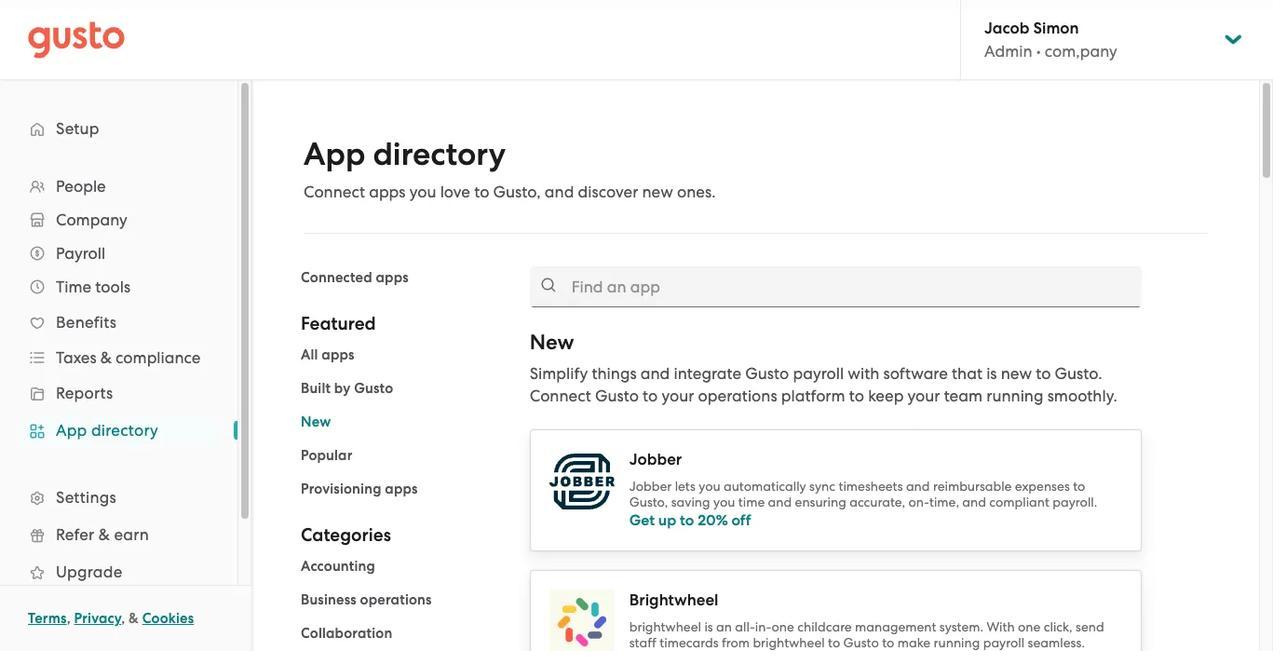 Task type: vqa. For each thing, say whether or not it's contained in the screenshot.
offboarding
no



Task type: describe. For each thing, give the bounding box(es) containing it.
simplify
[[530, 364, 588, 383]]

built by gusto link
[[301, 380, 393, 397]]

to inside app directory connect apps you love to gusto, and discover new ones.
[[474, 183, 490, 201]]

system.
[[940, 619, 984, 634]]

0 vertical spatial brightwheel
[[630, 619, 702, 634]]

ones.
[[677, 183, 716, 201]]

all
[[301, 347, 318, 363]]

1 your from the left
[[662, 387, 695, 405]]

send
[[1076, 619, 1105, 634]]

app directory
[[56, 421, 158, 440]]

payroll button
[[19, 237, 219, 270]]

upgrade
[[56, 563, 123, 581]]

people
[[56, 177, 106, 196]]

1 vertical spatial you
[[699, 479, 721, 494]]

management
[[855, 619, 937, 634]]

provisioning apps link
[[301, 481, 418, 498]]

popular link
[[301, 447, 353, 464]]

discover
[[578, 183, 639, 201]]

people button
[[19, 170, 219, 203]]

2 your from the left
[[908, 387, 941, 405]]

in-
[[755, 619, 772, 634]]

platform
[[782, 387, 846, 405]]

accounting link
[[301, 558, 376, 575]]

new inside app directory connect apps you love to gusto, and discover new ones.
[[642, 183, 673, 201]]

App Search field
[[530, 266, 1142, 307]]

time
[[56, 278, 91, 296]]

all-
[[735, 619, 755, 634]]

simon
[[1034, 19, 1080, 38]]

privacy
[[74, 610, 121, 627]]

brightwheel logo image
[[549, 589, 615, 651]]

jacob
[[985, 19, 1030, 38]]

smoothly.
[[1048, 387, 1118, 405]]

saving
[[671, 495, 711, 510]]

from
[[722, 635, 750, 650]]

accurate,
[[850, 495, 906, 510]]

accounting
[[301, 558, 376, 575]]

gusto.
[[1055, 364, 1103, 383]]

directory for app directory
[[91, 421, 158, 440]]

love
[[440, 183, 470, 201]]

staff
[[630, 635, 657, 650]]

time
[[739, 495, 765, 510]]

and inside app directory connect apps you love to gusto, and discover new ones.
[[545, 183, 574, 201]]

list containing people
[[0, 170, 238, 628]]

expenses
[[1015, 479, 1070, 494]]

popular
[[301, 447, 353, 464]]

company
[[56, 211, 127, 229]]

apps for all apps
[[322, 347, 355, 363]]

2 , from the left
[[121, 610, 125, 627]]

refer & earn link
[[19, 518, 219, 552]]

taxes & compliance button
[[19, 341, 219, 375]]

business
[[301, 592, 357, 608]]

1 horizontal spatial brightwheel
[[753, 635, 825, 650]]

apps inside app directory connect apps you love to gusto, and discover new ones.
[[369, 183, 406, 201]]

•
[[1037, 42, 1041, 61]]

gusto down the things
[[595, 387, 639, 405]]

connect inside new simplify things and integrate gusto payroll with software that is new to gusto. connect gusto to your operations platform to keep your team running smoothly.
[[530, 387, 591, 405]]

& for compliance
[[100, 348, 112, 367]]

brightwheel
[[630, 590, 719, 610]]

new link
[[301, 414, 331, 430]]

upgrade link
[[19, 555, 219, 589]]

payroll.
[[1053, 495, 1098, 510]]

business operations link
[[301, 592, 432, 608]]

com,pany
[[1045, 42, 1118, 61]]

is inside "brightwheel brightwheel is an all-in-one childcare management system. with one click, send staff timecards from brightwheel to gusto to make running payroll seamless."
[[705, 619, 713, 634]]

connected apps
[[301, 269, 409, 286]]

timesheets
[[839, 479, 903, 494]]

new inside new simplify things and integrate gusto payroll with software that is new to gusto. connect gusto to your operations platform to keep your team running smoothly.
[[1001, 364, 1032, 383]]

20%
[[698, 512, 728, 529]]

connect inside app directory connect apps you love to gusto, and discover new ones.
[[304, 183, 365, 201]]

cookies button
[[142, 607, 194, 630]]

built by gusto
[[301, 380, 393, 397]]

ensuring
[[795, 495, 847, 510]]

compliance
[[116, 348, 201, 367]]

refer & earn
[[56, 525, 149, 544]]

benefits link
[[19, 306, 219, 339]]

integrate
[[674, 364, 742, 383]]

running inside "brightwheel brightwheel is an all-in-one childcare management system. with one click, send staff timecards from brightwheel to gusto to make running payroll seamless."
[[934, 635, 980, 650]]

up
[[659, 512, 677, 529]]

all apps
[[301, 347, 355, 363]]

gusto, inside jobber jobber lets you automatically sync timesheets and reimbursable expenses to gusto, saving you time and ensuring accurate, on-time, and compliant payroll. get up to 20% off
[[630, 495, 668, 510]]

reimbursable
[[934, 479, 1012, 494]]

settings
[[56, 488, 116, 507]]

seamless.
[[1028, 635, 1085, 650]]

operations inside new simplify things and integrate gusto payroll with software that is new to gusto. connect gusto to your operations platform to keep your team running smoothly.
[[698, 387, 778, 405]]

gusto, inside app directory connect apps you love to gusto, and discover new ones.
[[493, 183, 541, 201]]

business operations
[[301, 592, 432, 608]]

jacob simon admin • com,pany
[[985, 19, 1118, 61]]

list for featured
[[301, 344, 502, 500]]

reports link
[[19, 376, 219, 410]]

new simplify things and integrate gusto payroll with software that is new to gusto. connect gusto to your operations platform to keep your team running smoothly.
[[530, 330, 1118, 405]]

built
[[301, 380, 331, 397]]

apps for connected apps
[[376, 269, 409, 286]]



Task type: locate. For each thing, give the bounding box(es) containing it.
1 horizontal spatial gusto,
[[630, 495, 668, 510]]

directory up love
[[373, 135, 506, 173]]

0 vertical spatial new
[[642, 183, 673, 201]]

& left earn
[[99, 525, 110, 544]]

with
[[987, 619, 1015, 634]]

click,
[[1044, 619, 1073, 634]]

is inside new simplify things and integrate gusto payroll with software that is new to gusto. connect gusto to your operations platform to keep your team running smoothly.
[[987, 364, 997, 383]]

gusto, right love
[[493, 183, 541, 201]]

list for categories
[[301, 555, 502, 651]]

0 vertical spatial is
[[987, 364, 997, 383]]

1 horizontal spatial your
[[908, 387, 941, 405]]

0 vertical spatial connect
[[304, 183, 365, 201]]

2 one from the left
[[1018, 619, 1041, 634]]

app directory link
[[19, 414, 219, 447]]

0 horizontal spatial new
[[301, 414, 331, 430]]

connected apps link
[[301, 269, 409, 286]]

1 vertical spatial new
[[301, 414, 331, 430]]

1 , from the left
[[67, 610, 71, 627]]

brightwheel brightwheel is an all-in-one childcare management system. with one click, send staff timecards from brightwheel to gusto to make running payroll seamless.
[[630, 590, 1105, 650]]

1 horizontal spatial new
[[1001, 364, 1032, 383]]

refer
[[56, 525, 94, 544]]

childcare
[[798, 619, 852, 634]]

app inside list
[[56, 421, 87, 440]]

categories
[[301, 525, 391, 546]]

0 vertical spatial running
[[987, 387, 1044, 405]]

one right the with
[[1018, 619, 1041, 634]]

your down integrate
[[662, 387, 695, 405]]

new
[[642, 183, 673, 201], [1001, 364, 1032, 383]]

is
[[987, 364, 997, 383], [705, 619, 713, 634]]

0 horizontal spatial app
[[56, 421, 87, 440]]

2 vertical spatial you
[[714, 495, 735, 510]]

taxes & compliance
[[56, 348, 201, 367]]

1 vertical spatial connect
[[530, 387, 591, 405]]

1 horizontal spatial connect
[[530, 387, 591, 405]]

jobber up lets
[[630, 450, 682, 470]]

an
[[717, 619, 732, 634]]

, left cookies button
[[121, 610, 125, 627]]

privacy link
[[74, 610, 121, 627]]

0 horizontal spatial ,
[[67, 610, 71, 627]]

terms , privacy , & cookies
[[28, 610, 194, 627]]

your down software
[[908, 387, 941, 405]]

app for app directory
[[56, 421, 87, 440]]

list
[[0, 170, 238, 628], [301, 344, 502, 500], [301, 555, 502, 651]]

gusto up platform at the bottom right of the page
[[746, 364, 789, 383]]

app
[[304, 135, 366, 173], [56, 421, 87, 440]]

& left cookies button
[[129, 610, 139, 627]]

and up 'on-'
[[906, 479, 930, 494]]

new right that
[[1001, 364, 1032, 383]]

payroll inside "brightwheel brightwheel is an all-in-one childcare management system. with one click, send staff timecards from brightwheel to gusto to make running payroll seamless."
[[984, 635, 1025, 650]]

featured
[[301, 313, 376, 334]]

new for new simplify things and integrate gusto payroll with software that is new to gusto. connect gusto to your operations platform to keep your team running smoothly.
[[530, 330, 574, 355]]

reports
[[56, 384, 113, 403]]

brightwheel up staff
[[630, 619, 702, 634]]

1 horizontal spatial directory
[[373, 135, 506, 173]]

1 horizontal spatial ,
[[121, 610, 125, 627]]

to
[[474, 183, 490, 201], [1036, 364, 1051, 383], [643, 387, 658, 405], [850, 387, 865, 405], [1073, 479, 1086, 494], [680, 512, 695, 529], [828, 635, 841, 650], [883, 635, 895, 650]]

0 vertical spatial gusto,
[[493, 183, 541, 201]]

running down system. at the bottom right of the page
[[934, 635, 980, 650]]

0 vertical spatial app
[[304, 135, 366, 173]]

jobber
[[630, 450, 682, 470], [630, 479, 672, 494]]

0 vertical spatial you
[[410, 183, 436, 201]]

gusto,
[[493, 183, 541, 201], [630, 495, 668, 510]]

0 horizontal spatial running
[[934, 635, 980, 650]]

1 horizontal spatial operations
[[698, 387, 778, 405]]

1 vertical spatial running
[[934, 635, 980, 650]]

admin
[[985, 42, 1033, 61]]

jobber logo image
[[549, 454, 615, 510]]

gusto, up get
[[630, 495, 668, 510]]

2 vertical spatial &
[[129, 610, 139, 627]]

time,
[[930, 495, 960, 510]]

list containing all apps
[[301, 344, 502, 500]]

payroll
[[56, 244, 105, 263]]

1 one from the left
[[772, 619, 795, 634]]

one
[[772, 619, 795, 634], [1018, 619, 1041, 634]]

, left privacy 'link'
[[67, 610, 71, 627]]

1 vertical spatial directory
[[91, 421, 158, 440]]

0 horizontal spatial new
[[642, 183, 673, 201]]

settings link
[[19, 481, 219, 514]]

you left love
[[410, 183, 436, 201]]

connect
[[304, 183, 365, 201], [530, 387, 591, 405]]

new left ones.
[[642, 183, 673, 201]]

directory inside app directory connect apps you love to gusto, and discover new ones.
[[373, 135, 506, 173]]

apps right provisioning
[[385, 481, 418, 498]]

app for app directory connect apps you love to gusto, and discover new ones.
[[304, 135, 366, 173]]

0 horizontal spatial brightwheel
[[630, 619, 702, 634]]

connect down simplify
[[530, 387, 591, 405]]

0 vertical spatial &
[[100, 348, 112, 367]]

gusto inside "brightwheel brightwheel is an all-in-one childcare management system. with one click, send staff timecards from brightwheel to gusto to make running payroll seamless."
[[844, 635, 879, 650]]

terms link
[[28, 610, 67, 627]]

& right taxes at bottom left
[[100, 348, 112, 367]]

0 horizontal spatial payroll
[[793, 364, 844, 383]]

provisioning
[[301, 481, 382, 498]]

directory down reports link
[[91, 421, 158, 440]]

0 horizontal spatial connect
[[304, 183, 365, 201]]

2 jobber from the top
[[630, 479, 672, 494]]

0 vertical spatial payroll
[[793, 364, 844, 383]]

apps right all
[[322, 347, 355, 363]]

running
[[987, 387, 1044, 405], [934, 635, 980, 650]]

new inside new simplify things and integrate gusto payroll with software that is new to gusto. connect gusto to your operations platform to keep your team running smoothly.
[[530, 330, 574, 355]]

& for earn
[[99, 525, 110, 544]]

& inside dropdown button
[[100, 348, 112, 367]]

operations down integrate
[[698, 387, 778, 405]]

payroll inside new simplify things and integrate gusto payroll with software that is new to gusto. connect gusto to your operations platform to keep your team running smoothly.
[[793, 364, 844, 383]]

operations
[[698, 387, 778, 405], [360, 592, 432, 608]]

gusto navigation element
[[0, 80, 238, 651]]

0 vertical spatial directory
[[373, 135, 506, 173]]

you right lets
[[699, 479, 721, 494]]

time tools
[[56, 278, 131, 296]]

new
[[530, 330, 574, 355], [301, 414, 331, 430]]

running right team
[[987, 387, 1044, 405]]

payroll down the with
[[984, 635, 1025, 650]]

is right that
[[987, 364, 997, 383]]

and right the things
[[641, 364, 670, 383]]

gusto inside list
[[354, 380, 393, 397]]

1 vertical spatial app
[[56, 421, 87, 440]]

terms
[[28, 610, 67, 627]]

1 vertical spatial payroll
[[984, 635, 1025, 650]]

1 horizontal spatial payroll
[[984, 635, 1025, 650]]

jobber jobber lets you automatically sync timesheets and reimbursable expenses to gusto, saving you time and ensuring accurate, on-time, and compliant payroll. get up to 20% off
[[630, 450, 1098, 529]]

lets
[[675, 479, 696, 494]]

1 horizontal spatial new
[[530, 330, 574, 355]]

1 vertical spatial operations
[[360, 592, 432, 608]]

1 horizontal spatial is
[[987, 364, 997, 383]]

collaboration
[[301, 625, 393, 642]]

all apps link
[[301, 347, 355, 363]]

0 vertical spatial operations
[[698, 387, 778, 405]]

1 horizontal spatial running
[[987, 387, 1044, 405]]

payroll up platform at the bottom right of the page
[[793, 364, 844, 383]]

1 horizontal spatial one
[[1018, 619, 1041, 634]]

& inside 'link'
[[99, 525, 110, 544]]

gusto down management
[[844, 635, 879, 650]]

earn
[[114, 525, 149, 544]]

and down reimbursable
[[963, 495, 987, 510]]

1 horizontal spatial app
[[304, 135, 366, 173]]

app inside app directory connect apps you love to gusto, and discover new ones.
[[304, 135, 366, 173]]

1 vertical spatial &
[[99, 525, 110, 544]]

with
[[848, 364, 880, 383]]

1 vertical spatial is
[[705, 619, 713, 634]]

software
[[884, 364, 948, 383]]

you
[[410, 183, 436, 201], [699, 479, 721, 494], [714, 495, 735, 510]]

benefits
[[56, 313, 117, 332]]

your
[[662, 387, 695, 405], [908, 387, 941, 405]]

jobber left lets
[[630, 479, 672, 494]]

you inside app directory connect apps you love to gusto, and discover new ones.
[[410, 183, 436, 201]]

1 jobber from the top
[[630, 450, 682, 470]]

list containing accounting
[[301, 555, 502, 651]]

operations up the collaboration link
[[360, 592, 432, 608]]

0 vertical spatial jobber
[[630, 450, 682, 470]]

running inside new simplify things and integrate gusto payroll with software that is new to gusto. connect gusto to your operations platform to keep your team running smoothly.
[[987, 387, 1044, 405]]

0 vertical spatial new
[[530, 330, 574, 355]]

1 vertical spatial jobber
[[630, 479, 672, 494]]

directory for app directory connect apps you love to gusto, and discover new ones.
[[373, 135, 506, 173]]

and
[[545, 183, 574, 201], [641, 364, 670, 383], [906, 479, 930, 494], [768, 495, 792, 510], [963, 495, 987, 510]]

on-
[[909, 495, 930, 510]]

1 vertical spatial brightwheel
[[753, 635, 825, 650]]

0 horizontal spatial your
[[662, 387, 695, 405]]

None search field
[[530, 266, 1142, 307]]

connected
[[301, 269, 373, 286]]

that
[[952, 364, 983, 383]]

is left an
[[705, 619, 713, 634]]

gusto right by
[[354, 380, 393, 397]]

connect up connected
[[304, 183, 365, 201]]

time tools button
[[19, 270, 219, 304]]

setup
[[56, 119, 99, 138]]

make
[[898, 635, 931, 650]]

1 vertical spatial new
[[1001, 364, 1032, 383]]

collaboration link
[[301, 625, 393, 642]]

by
[[334, 380, 351, 397]]

,
[[67, 610, 71, 627], [121, 610, 125, 627]]

you up 20%
[[714, 495, 735, 510]]

0 horizontal spatial operations
[[360, 592, 432, 608]]

keep
[[869, 387, 904, 405]]

and down automatically on the bottom of page
[[768, 495, 792, 510]]

sync
[[810, 479, 836, 494]]

directory inside gusto navigation element
[[91, 421, 158, 440]]

0 horizontal spatial directory
[[91, 421, 158, 440]]

get
[[630, 512, 655, 529]]

0 horizontal spatial gusto,
[[493, 183, 541, 201]]

provisioning apps
[[301, 481, 418, 498]]

apps left love
[[369, 183, 406, 201]]

0 horizontal spatial one
[[772, 619, 795, 634]]

new down built
[[301, 414, 331, 430]]

new for new
[[301, 414, 331, 430]]

1 vertical spatial gusto,
[[630, 495, 668, 510]]

0 horizontal spatial is
[[705, 619, 713, 634]]

and left "discover"
[[545, 183, 574, 201]]

brightwheel down the in-
[[753, 635, 825, 650]]

timecards
[[660, 635, 719, 650]]

home image
[[28, 21, 125, 58]]

and inside new simplify things and integrate gusto payroll with software that is new to gusto. connect gusto to your operations platform to keep your team running smoothly.
[[641, 364, 670, 383]]

new up simplify
[[530, 330, 574, 355]]

cookies
[[142, 610, 194, 627]]

things
[[592, 364, 637, 383]]

apps right connected
[[376, 269, 409, 286]]

apps for provisioning apps
[[385, 481, 418, 498]]

team
[[944, 387, 983, 405]]

one right all-
[[772, 619, 795, 634]]



